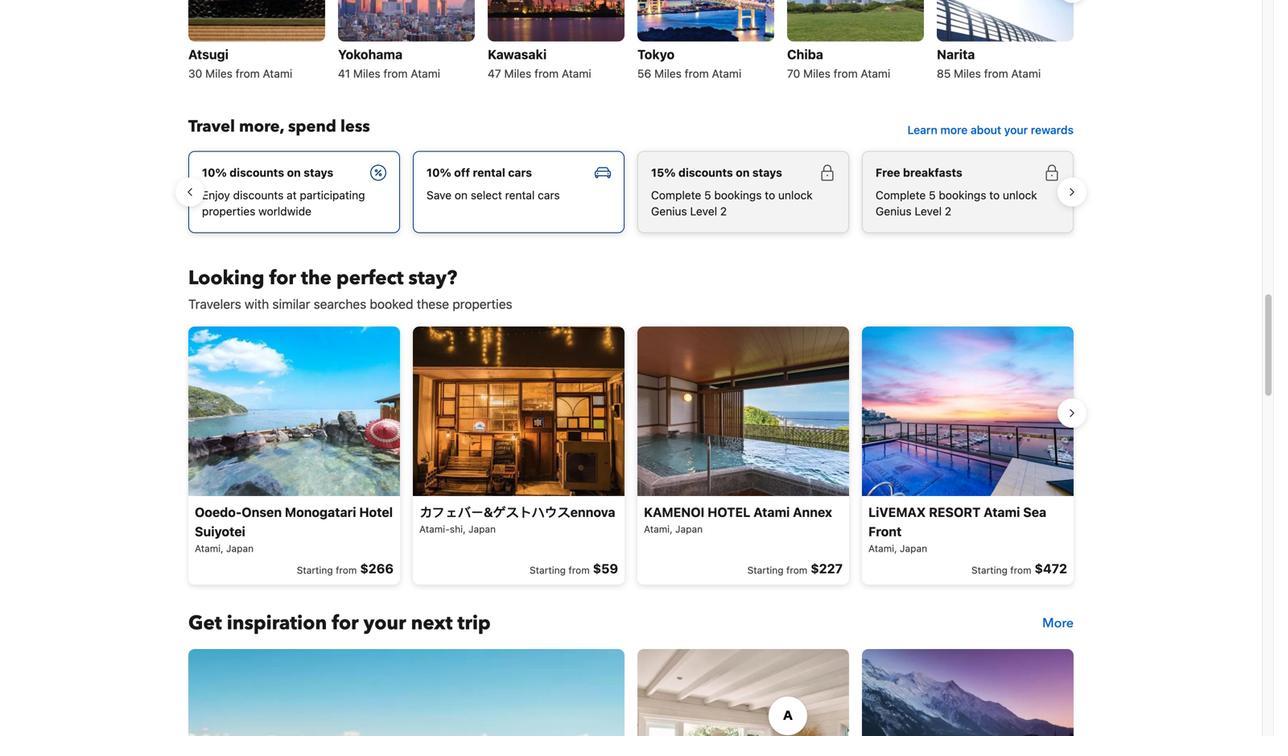 Task type: describe. For each thing, give the bounding box(es) containing it.
hotel
[[359, 504, 393, 520]]

atami for chiba
[[861, 67, 891, 80]]

about
[[971, 123, 1002, 136]]

livemax resort atami sea front atami, japan
[[869, 504, 1047, 554]]

1 horizontal spatial cars
[[538, 188, 560, 202]]

15%
[[651, 166, 676, 179]]

from inside narita 85 miles from atami
[[985, 67, 1009, 80]]

30
[[188, 67, 202, 80]]

more
[[1043, 614, 1074, 632]]

stays for 10% discounts on stays
[[304, 166, 334, 179]]

unlock for 15% discounts on stays
[[779, 188, 813, 202]]

perfect
[[337, 265, 404, 291]]

kamenoi hotel atami annex atami, japan
[[644, 504, 833, 535]]

85
[[937, 67, 951, 80]]

from inside starting from $59
[[569, 564, 590, 576]]

カフェバー&ゲストハウスennova atami-shi, japan
[[420, 504, 616, 535]]

narita 85 miles from atami
[[937, 47, 1041, 80]]

properties inside looking for the perfect stay? travelers with similar searches booked these properties
[[453, 296, 513, 312]]

miles for tokyo
[[655, 67, 682, 80]]

starting for $227
[[748, 564, 784, 576]]

miles for yokohama
[[353, 67, 381, 80]]

your for rewards
[[1005, 123, 1029, 136]]

miles for narita
[[954, 67, 982, 80]]

atami, for ooedo-onsen monogatari hotel suiyotei
[[195, 543, 224, 554]]

from inside starting from $227
[[787, 564, 808, 576]]

enjoy discounts at participating properties worldwide
[[202, 188, 365, 218]]

to for free breakfasts
[[990, 188, 1000, 202]]

level for discounts
[[691, 204, 718, 218]]

trip
[[458, 610, 491, 636]]

starting for $266
[[297, 564, 333, 576]]

0 vertical spatial rental
[[473, 166, 506, 179]]

kamenoi
[[644, 504, 705, 520]]

suiyotei
[[195, 524, 245, 539]]

atami, inside kamenoi hotel atami annex atami, japan
[[644, 523, 673, 535]]

region containing atsugi
[[176, 0, 1087, 90]]

starting from $472
[[972, 561, 1068, 576]]

at
[[287, 188, 297, 202]]

genius for free
[[876, 204, 912, 218]]

atami, for livemax resort atami sea front
[[869, 543, 898, 554]]

livemax
[[869, 504, 926, 520]]

yokohama 41 miles from atami
[[338, 47, 441, 80]]

similar
[[273, 296, 310, 312]]

complete for 15%
[[651, 188, 702, 202]]

$266
[[360, 561, 394, 576]]

atsugi
[[188, 47, 229, 62]]

yokohama
[[338, 47, 403, 62]]

atami for tokyo
[[712, 67, 742, 80]]

$227
[[811, 561, 843, 576]]

from inside kawasaki 47 miles from atami
[[535, 67, 559, 80]]

$59
[[593, 561, 618, 576]]

complete for free
[[876, 188, 926, 202]]

from inside tokyo 56 miles from atami
[[685, 67, 709, 80]]

learn more about your rewards link
[[902, 115, 1081, 144]]

save on select rental cars
[[427, 188, 560, 202]]

10% for 10% off rental cars
[[427, 166, 452, 179]]

travel more, spend less
[[188, 115, 370, 138]]

shi,
[[450, 523, 466, 535]]

atami-
[[420, 523, 450, 535]]

from inside chiba 70 miles from atami
[[834, 67, 858, 80]]

select
[[471, 188, 502, 202]]

10% discounts on stays
[[202, 166, 334, 179]]

hotel
[[708, 504, 751, 520]]

$472
[[1035, 561, 1068, 576]]

inspiration
[[227, 610, 327, 636]]

on for at
[[287, 166, 301, 179]]

your for next
[[364, 610, 406, 636]]

free
[[876, 166, 901, 179]]

from inside yokohama 41 miles from atami
[[384, 67, 408, 80]]

tokyo
[[638, 47, 675, 62]]

from inside starting from $266
[[336, 564, 357, 576]]

70
[[788, 67, 801, 80]]

save
[[427, 188, 452, 202]]

these
[[417, 296, 449, 312]]

less
[[341, 115, 370, 138]]

next
[[411, 610, 453, 636]]

atami inside kamenoi hotel atami annex atami, japan
[[754, 504, 790, 520]]

starting from $266
[[297, 561, 394, 576]]

complete 5 bookings to unlock genius level 2 for discounts
[[651, 188, 813, 218]]

more link
[[1043, 610, 1074, 636]]

chiba
[[788, 47, 824, 62]]

miles for atsugi
[[205, 67, 233, 80]]

genius for 15%
[[651, 204, 687, 218]]

level for breakfasts
[[915, 204, 942, 218]]

bookings for breakfasts
[[939, 188, 987, 202]]

off
[[454, 166, 470, 179]]

travelers
[[188, 296, 241, 312]]

1 horizontal spatial on
[[455, 188, 468, 202]]

stay?
[[409, 265, 458, 291]]

properties inside enjoy discounts at participating properties worldwide
[[202, 204, 256, 218]]

looking
[[188, 265, 265, 291]]



Task type: locate. For each thing, give the bounding box(es) containing it.
rental
[[473, 166, 506, 179], [505, 188, 535, 202]]

5 for breakfasts
[[929, 188, 936, 202]]

starting inside starting from $472
[[972, 564, 1008, 576]]

for
[[269, 265, 296, 291], [332, 610, 359, 636]]

10%
[[202, 166, 227, 179], [427, 166, 452, 179]]

miles inside narita 85 miles from atami
[[954, 67, 982, 80]]

0 horizontal spatial cars
[[508, 166, 532, 179]]

front
[[869, 524, 902, 539]]

monogatari
[[285, 504, 356, 520]]

1 horizontal spatial genius
[[876, 204, 912, 218]]

0 horizontal spatial level
[[691, 204, 718, 218]]

1 horizontal spatial level
[[915, 204, 942, 218]]

atami inside yokohama 41 miles from atami
[[411, 67, 441, 80]]

1 region from the top
[[176, 0, 1087, 90]]

1 genius from the left
[[651, 204, 687, 218]]

with
[[245, 296, 269, 312]]

for up similar
[[269, 265, 296, 291]]

miles inside tokyo 56 miles from atami
[[655, 67, 682, 80]]

2 complete 5 bookings to unlock genius level 2 from the left
[[876, 188, 1038, 218]]

10% off rental cars
[[427, 166, 532, 179]]

1 2 from the left
[[721, 204, 727, 218]]

5
[[705, 188, 712, 202], [929, 188, 936, 202]]

discounts for 5
[[679, 166, 733, 179]]

level
[[691, 204, 718, 218], [915, 204, 942, 218]]

get inspiration for your next trip
[[188, 610, 491, 636]]

0 horizontal spatial complete 5 bookings to unlock genius level 2
[[651, 188, 813, 218]]

1 miles from the left
[[205, 67, 233, 80]]

1 vertical spatial region
[[176, 144, 1087, 239]]

atami inside chiba 70 miles from atami
[[861, 67, 891, 80]]

atami inside atsugi 30 miles from atami
[[263, 67, 293, 80]]

3 miles from the left
[[504, 67, 532, 80]]

looking for the perfect stay? travelers with similar searches booked these properties
[[188, 265, 513, 312]]

from left $59
[[569, 564, 590, 576]]

2 horizontal spatial on
[[736, 166, 750, 179]]

2 unlock from the left
[[1003, 188, 1038, 202]]

atami, inside ooedo-onsen monogatari hotel suiyotei atami, japan
[[195, 543, 224, 554]]

1 horizontal spatial atami,
[[644, 523, 673, 535]]

from down yokohama
[[384, 67, 408, 80]]

stays
[[304, 166, 334, 179], [753, 166, 783, 179]]

atami inside narita 85 miles from atami
[[1012, 67, 1041, 80]]

level down the breakfasts at the top right of page
[[915, 204, 942, 218]]

on
[[287, 166, 301, 179], [736, 166, 750, 179], [455, 188, 468, 202]]

to
[[765, 188, 776, 202], [990, 188, 1000, 202]]

1 5 from the left
[[705, 188, 712, 202]]

3 starting from the left
[[748, 564, 784, 576]]

from left $472
[[1011, 564, 1032, 576]]

カフェバー&ゲストハウスennova
[[420, 504, 616, 520]]

annex
[[793, 504, 833, 520]]

chiba 70 miles from atami
[[788, 47, 891, 80]]

japan inside カフェバー&ゲストハウスennova atami-shi, japan
[[469, 523, 496, 535]]

15% discounts on stays
[[651, 166, 783, 179]]

bookings for discounts
[[715, 188, 762, 202]]

rental up select on the top left of the page
[[473, 166, 506, 179]]

0 horizontal spatial complete
[[651, 188, 702, 202]]

region
[[176, 0, 1087, 90], [176, 144, 1087, 239], [176, 320, 1087, 591]]

2 complete from the left
[[876, 188, 926, 202]]

for down starting from $266
[[332, 610, 359, 636]]

region for travel more, spend less
[[176, 144, 1087, 239]]

1 horizontal spatial your
[[1005, 123, 1029, 136]]

onsen
[[242, 504, 282, 520]]

genius down free
[[876, 204, 912, 218]]

1 to from the left
[[765, 188, 776, 202]]

2
[[721, 204, 727, 218], [945, 204, 952, 218]]

miles down narita
[[954, 67, 982, 80]]

on right 'save'
[[455, 188, 468, 202]]

from right 56
[[685, 67, 709, 80]]

starting from $227
[[748, 561, 843, 576]]

0 horizontal spatial unlock
[[779, 188, 813, 202]]

complete 5 bookings to unlock genius level 2 down 15% discounts on stays
[[651, 188, 813, 218]]

2 down 15% discounts on stays
[[721, 204, 727, 218]]

starting inside starting from $227
[[748, 564, 784, 576]]

10% for 10% discounts on stays
[[202, 166, 227, 179]]

starting down ooedo-onsen monogatari hotel suiyotei atami, japan
[[297, 564, 333, 576]]

discounts right 15%
[[679, 166, 733, 179]]

properties right these
[[453, 296, 513, 312]]

stays for 15% discounts on stays
[[753, 166, 783, 179]]

atami left 47
[[411, 67, 441, 80]]

rental right select on the top left of the page
[[505, 188, 535, 202]]

for inside looking for the perfect stay? travelers with similar searches booked these properties
[[269, 265, 296, 291]]

0 horizontal spatial properties
[[202, 204, 256, 218]]

2 10% from the left
[[427, 166, 452, 179]]

narita
[[937, 47, 976, 62]]

0 vertical spatial cars
[[508, 166, 532, 179]]

breakfasts
[[904, 166, 963, 179]]

1 level from the left
[[691, 204, 718, 218]]

starting down livemax resort atami sea front atami, japan
[[972, 564, 1008, 576]]

1 horizontal spatial unlock
[[1003, 188, 1038, 202]]

1 horizontal spatial complete
[[876, 188, 926, 202]]

2 to from the left
[[990, 188, 1000, 202]]

1 starting from the left
[[297, 564, 333, 576]]

unlock
[[779, 188, 813, 202], [1003, 188, 1038, 202]]

1 horizontal spatial to
[[990, 188, 1000, 202]]

atami, down kamenoi
[[644, 523, 673, 535]]

5 for discounts
[[705, 188, 712, 202]]

1 horizontal spatial for
[[332, 610, 359, 636]]

complete 5 bookings to unlock genius level 2
[[651, 188, 813, 218], [876, 188, 1038, 218]]

2 horizontal spatial atami,
[[869, 543, 898, 554]]

atami left 'annex'
[[754, 504, 790, 520]]

miles
[[205, 67, 233, 80], [353, 67, 381, 80], [504, 67, 532, 80], [655, 67, 682, 80], [804, 67, 831, 80], [954, 67, 982, 80]]

japan down front
[[900, 543, 928, 554]]

from left $227
[[787, 564, 808, 576]]

kawasaki
[[488, 47, 547, 62]]

miles down tokyo
[[655, 67, 682, 80]]

bookings
[[715, 188, 762, 202], [939, 188, 987, 202]]

2 region from the top
[[176, 144, 1087, 239]]

your
[[1005, 123, 1029, 136], [364, 610, 406, 636]]

miles inside yokohama 41 miles from atami
[[353, 67, 381, 80]]

region containing 10% discounts on stays
[[176, 144, 1087, 239]]

to for 15% discounts on stays
[[765, 188, 776, 202]]

2 down the breakfasts at the top right of page
[[945, 204, 952, 218]]

cars up save on select rental cars on the top
[[508, 166, 532, 179]]

0 horizontal spatial on
[[287, 166, 301, 179]]

travel
[[188, 115, 235, 138]]

your left next
[[364, 610, 406, 636]]

0 vertical spatial your
[[1005, 123, 1029, 136]]

2 for discounts
[[721, 204, 727, 218]]

41
[[338, 67, 350, 80]]

region containing ooedo-onsen monogatari hotel suiyotei
[[176, 320, 1087, 591]]

starting for $472
[[972, 564, 1008, 576]]

2 stays from the left
[[753, 166, 783, 179]]

from right the 30
[[236, 67, 260, 80]]

starting inside starting from $266
[[297, 564, 333, 576]]

on up at
[[287, 166, 301, 179]]

region for looking for the perfect stay?
[[176, 320, 1087, 591]]

1 bookings from the left
[[715, 188, 762, 202]]

atami, down suiyotei
[[195, 543, 224, 554]]

complete 5 bookings to unlock genius level 2 for breakfasts
[[876, 188, 1038, 218]]

genius down 15%
[[651, 204, 687, 218]]

the
[[301, 265, 332, 291]]

1 horizontal spatial complete 5 bookings to unlock genius level 2
[[876, 188, 1038, 218]]

0 horizontal spatial 2
[[721, 204, 727, 218]]

starting down kamenoi hotel atami annex atami, japan at the bottom right
[[748, 564, 784, 576]]

discounts inside enjoy discounts at participating properties worldwide
[[233, 188, 284, 202]]

1 horizontal spatial properties
[[453, 296, 513, 312]]

2 5 from the left
[[929, 188, 936, 202]]

kawasaki 47 miles from atami
[[488, 47, 592, 80]]

japan down kamenoi
[[676, 523, 703, 535]]

2 2 from the left
[[945, 204, 952, 218]]

56
[[638, 67, 652, 80]]

rewards
[[1031, 123, 1074, 136]]

more
[[941, 123, 968, 136]]

discounts up enjoy discounts at participating properties worldwide
[[230, 166, 284, 179]]

0 horizontal spatial atami,
[[195, 543, 224, 554]]

bookings down the breakfasts at the top right of page
[[939, 188, 987, 202]]

atami, inside livemax resort atami sea front atami, japan
[[869, 543, 898, 554]]

2 genius from the left
[[876, 204, 912, 218]]

0 horizontal spatial your
[[364, 610, 406, 636]]

japan inside kamenoi hotel atami annex atami, japan
[[676, 523, 703, 535]]

1 10% from the left
[[202, 166, 227, 179]]

miles inside chiba 70 miles from atami
[[804, 67, 831, 80]]

from inside atsugi 30 miles from atami
[[236, 67, 260, 80]]

2 for breakfasts
[[945, 204, 952, 218]]

from
[[236, 67, 260, 80], [384, 67, 408, 80], [535, 67, 559, 80], [685, 67, 709, 80], [834, 67, 858, 80], [985, 67, 1009, 80], [336, 564, 357, 576], [569, 564, 590, 576], [787, 564, 808, 576], [1011, 564, 1032, 576]]

free breakfasts
[[876, 166, 963, 179]]

get
[[188, 610, 222, 636]]

genius
[[651, 204, 687, 218], [876, 204, 912, 218]]

atsugi 30 miles from atami
[[188, 47, 293, 80]]

cars
[[508, 166, 532, 179], [538, 188, 560, 202]]

learn more about your rewards
[[908, 123, 1074, 136]]

on for bookings
[[736, 166, 750, 179]]

japan inside ooedo-onsen monogatari hotel suiyotei atami, japan
[[226, 543, 254, 554]]

from inside starting from $472
[[1011, 564, 1032, 576]]

miles down kawasaki
[[504, 67, 532, 80]]

atami, down front
[[869, 543, 898, 554]]

japan down suiyotei
[[226, 543, 254, 554]]

to down learn more about your rewards link
[[990, 188, 1000, 202]]

0 vertical spatial for
[[269, 265, 296, 291]]

complete down 15%
[[651, 188, 702, 202]]

2 vertical spatial region
[[176, 320, 1087, 591]]

0 horizontal spatial genius
[[651, 204, 687, 218]]

4 miles from the left
[[655, 67, 682, 80]]

worldwide
[[259, 204, 312, 218]]

5 down 15% discounts on stays
[[705, 188, 712, 202]]

starting left $59
[[530, 564, 566, 576]]

atami inside kawasaki 47 miles from atami
[[562, 67, 592, 80]]

discounts down 10% discounts on stays at the top left of the page
[[233, 188, 284, 202]]

spend
[[288, 115, 337, 138]]

1 horizontal spatial bookings
[[939, 188, 987, 202]]

2 bookings from the left
[[939, 188, 987, 202]]

atami for atsugi
[[263, 67, 293, 80]]

0 vertical spatial region
[[176, 0, 1087, 90]]

miles for kawasaki
[[504, 67, 532, 80]]

0 horizontal spatial bookings
[[715, 188, 762, 202]]

miles down chiba
[[804, 67, 831, 80]]

ooedo-
[[195, 504, 242, 520]]

starting from $59
[[530, 561, 618, 576]]

to down 15% discounts on stays
[[765, 188, 776, 202]]

1 horizontal spatial 10%
[[427, 166, 452, 179]]

starting
[[297, 564, 333, 576], [530, 564, 566, 576], [748, 564, 784, 576], [972, 564, 1008, 576]]

japan inside livemax resort atami sea front atami, japan
[[900, 543, 928, 554]]

1 stays from the left
[[304, 166, 334, 179]]

level down 15% discounts on stays
[[691, 204, 718, 218]]

tokyo 56 miles from atami
[[638, 47, 742, 80]]

sea
[[1024, 504, 1047, 520]]

3 region from the top
[[176, 320, 1087, 591]]

properties down enjoy at the left top of the page
[[202, 204, 256, 218]]

complete 5 bookings to unlock genius level 2 down the breakfasts at the top right of page
[[876, 188, 1038, 218]]

searches
[[314, 296, 367, 312]]

1 vertical spatial cars
[[538, 188, 560, 202]]

1 vertical spatial properties
[[453, 296, 513, 312]]

learn
[[908, 123, 938, 136]]

1 complete 5 bookings to unlock genius level 2 from the left
[[651, 188, 813, 218]]

atami left 85
[[861, 67, 891, 80]]

1 horizontal spatial 2
[[945, 204, 952, 218]]

1 vertical spatial your
[[364, 610, 406, 636]]

discounts for discounts
[[230, 166, 284, 179]]

0 horizontal spatial 5
[[705, 188, 712, 202]]

1 horizontal spatial stays
[[753, 166, 783, 179]]

participating
[[300, 188, 365, 202]]

atami left 70
[[712, 67, 742, 80]]

2 miles from the left
[[353, 67, 381, 80]]

bookings down 15% discounts on stays
[[715, 188, 762, 202]]

miles down atsugi
[[205, 67, 233, 80]]

4 starting from the left
[[972, 564, 1008, 576]]

2 level from the left
[[915, 204, 942, 218]]

ooedo-onsen monogatari hotel suiyotei atami, japan
[[195, 504, 393, 554]]

atami for narita
[[1012, 67, 1041, 80]]

atami
[[263, 67, 293, 80], [411, 67, 441, 80], [562, 67, 592, 80], [712, 67, 742, 80], [861, 67, 891, 80], [1012, 67, 1041, 80], [754, 504, 790, 520], [984, 504, 1021, 520]]

47
[[488, 67, 501, 80]]

10% up enjoy at the left top of the page
[[202, 166, 227, 179]]

1 horizontal spatial 5
[[929, 188, 936, 202]]

2 starting from the left
[[530, 564, 566, 576]]

10% up 'save'
[[427, 166, 452, 179]]

0 vertical spatial properties
[[202, 204, 256, 218]]

atami up rewards
[[1012, 67, 1041, 80]]

on right 15%
[[736, 166, 750, 179]]

resort
[[929, 504, 981, 520]]

atami inside tokyo 56 miles from atami
[[712, 67, 742, 80]]

your right about
[[1005, 123, 1029, 136]]

complete down free
[[876, 188, 926, 202]]

1 complete from the left
[[651, 188, 702, 202]]

japan right shi,
[[469, 523, 496, 535]]

miles inside atsugi 30 miles from atami
[[205, 67, 233, 80]]

1 vertical spatial rental
[[505, 188, 535, 202]]

6 miles from the left
[[954, 67, 982, 80]]

properties
[[202, 204, 256, 218], [453, 296, 513, 312]]

more,
[[239, 115, 284, 138]]

starting for $59
[[530, 564, 566, 576]]

from right 70
[[834, 67, 858, 80]]

starting inside starting from $59
[[530, 564, 566, 576]]

booked
[[370, 296, 414, 312]]

unlock for free breakfasts
[[1003, 188, 1038, 202]]

miles for chiba
[[804, 67, 831, 80]]

5 miles from the left
[[804, 67, 831, 80]]

0 horizontal spatial 10%
[[202, 166, 227, 179]]

1 vertical spatial for
[[332, 610, 359, 636]]

discounts
[[230, 166, 284, 179], [679, 166, 733, 179], [233, 188, 284, 202]]

atami inside livemax resort atami sea front atami, japan
[[984, 504, 1021, 520]]

miles down yokohama
[[353, 67, 381, 80]]

atami for kawasaki
[[562, 67, 592, 80]]

atami left sea
[[984, 504, 1021, 520]]

from down kawasaki
[[535, 67, 559, 80]]

miles inside kawasaki 47 miles from atami
[[504, 67, 532, 80]]

0 horizontal spatial to
[[765, 188, 776, 202]]

from left $266
[[336, 564, 357, 576]]

0 horizontal spatial for
[[269, 265, 296, 291]]

1 unlock from the left
[[779, 188, 813, 202]]

cars right select on the top left of the page
[[538, 188, 560, 202]]

atami left 56
[[562, 67, 592, 80]]

0 horizontal spatial stays
[[304, 166, 334, 179]]

enjoy
[[202, 188, 230, 202]]

atami for yokohama
[[411, 67, 441, 80]]

atami up travel more, spend less at left top
[[263, 67, 293, 80]]

from right 85
[[985, 67, 1009, 80]]

complete
[[651, 188, 702, 202], [876, 188, 926, 202]]

5 down the breakfasts at the top right of page
[[929, 188, 936, 202]]

japan
[[469, 523, 496, 535], [676, 523, 703, 535], [226, 543, 254, 554], [900, 543, 928, 554]]



Task type: vqa. For each thing, say whether or not it's contained in the screenshot.
Europe's finest and most scenic train rides LINK
no



